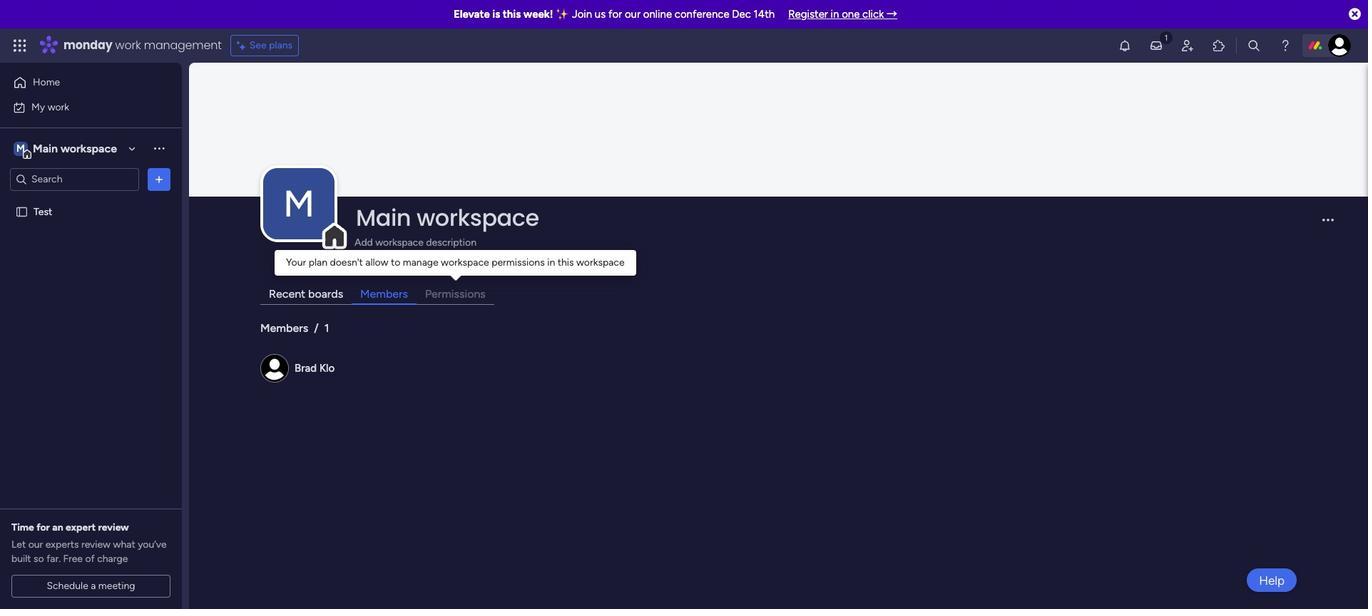 Task type: locate. For each thing, give the bounding box(es) containing it.
1 vertical spatial main workspace
[[356, 202, 539, 234]]

✨
[[556, 8, 569, 21]]

0 horizontal spatial main
[[33, 142, 58, 155]]

1 vertical spatial review
[[81, 539, 111, 551]]

for
[[608, 8, 622, 21], [36, 522, 50, 534]]

for right 'us'
[[608, 8, 622, 21]]

our inside time for an expert review let our experts review what you've built so far. free of charge
[[28, 539, 43, 551]]

meeting
[[98, 581, 135, 593]]

main down my work
[[33, 142, 58, 155]]

search everything image
[[1247, 39, 1261, 53]]

0 horizontal spatial for
[[36, 522, 50, 534]]

14th
[[754, 8, 775, 21]]

Search in workspace field
[[30, 171, 119, 188]]

main inside workspace selection element
[[33, 142, 58, 155]]

main
[[33, 142, 58, 155], [356, 202, 411, 234]]

1 vertical spatial main
[[356, 202, 411, 234]]

v2 ellipsis image
[[1322, 219, 1334, 231]]

main workspace up search in workspace field
[[33, 142, 117, 155]]

m inside workspace selection element
[[16, 142, 25, 154]]

in
[[831, 8, 839, 21], [547, 257, 555, 269]]

m for the bottommost workspace image
[[283, 182, 315, 226]]

0 horizontal spatial members
[[260, 322, 308, 335]]

is
[[492, 8, 500, 21]]

add
[[354, 237, 373, 249]]

description
[[426, 237, 476, 249]]

review up of
[[81, 539, 111, 551]]

1 vertical spatial members
[[260, 322, 308, 335]]

in right permissions
[[547, 257, 555, 269]]

0 vertical spatial this
[[503, 8, 521, 21]]

for inside time for an expert review let our experts review what you've built so far. free of charge
[[36, 522, 50, 534]]

my work button
[[9, 96, 153, 119]]

test list box
[[0, 197, 182, 417]]

select product image
[[13, 39, 27, 53]]

this
[[503, 8, 521, 21], [558, 257, 574, 269]]

time for an expert review let our experts review what you've built so far. free of charge
[[11, 522, 167, 566]]

in left one
[[831, 8, 839, 21]]

our up so
[[28, 539, 43, 551]]

see plans button
[[230, 35, 299, 56]]

0 vertical spatial m
[[16, 142, 25, 154]]

conference
[[675, 8, 729, 21]]

m up public board image
[[16, 142, 25, 154]]

1 horizontal spatial workspace image
[[263, 168, 335, 240]]

0 vertical spatial members
[[360, 288, 408, 301]]

0 horizontal spatial our
[[28, 539, 43, 551]]

m button
[[263, 168, 335, 240]]

1 vertical spatial for
[[36, 522, 50, 534]]

0 vertical spatial workspace image
[[14, 141, 28, 157]]

monday work management
[[63, 37, 222, 53]]

management
[[144, 37, 222, 53]]

of
[[85, 553, 95, 566]]

workspace image
[[14, 141, 28, 157], [263, 168, 335, 240]]

members
[[360, 288, 408, 301], [260, 322, 308, 335]]

members left /
[[260, 322, 308, 335]]

m
[[16, 142, 25, 154], [283, 182, 315, 226]]

work inside button
[[48, 101, 69, 113]]

schedule a meeting button
[[11, 576, 170, 598]]

0 horizontal spatial in
[[547, 257, 555, 269]]

register in one click →
[[788, 8, 897, 21]]

1 vertical spatial workspace image
[[263, 168, 335, 240]]

1 horizontal spatial for
[[608, 8, 622, 21]]

add workspace description
[[354, 237, 476, 249]]

1 horizontal spatial work
[[115, 37, 141, 53]]

review up what
[[98, 522, 129, 534]]

1 horizontal spatial main
[[356, 202, 411, 234]]

workspace image up your
[[263, 168, 335, 240]]

permissions
[[425, 288, 486, 301]]

your
[[286, 257, 306, 269]]

recent boards
[[269, 288, 343, 301]]

members down allow
[[360, 288, 408, 301]]

0 horizontal spatial work
[[48, 101, 69, 113]]

schedule a meeting
[[47, 581, 135, 593]]

my
[[31, 101, 45, 113]]

0 vertical spatial in
[[831, 8, 839, 21]]

0 vertical spatial main workspace
[[33, 142, 117, 155]]

help button
[[1247, 569, 1297, 593]]

work
[[115, 37, 141, 53], [48, 101, 69, 113]]

workspace options image
[[152, 141, 166, 156]]

0 horizontal spatial main workspace
[[33, 142, 117, 155]]

monday
[[63, 37, 112, 53]]

0 horizontal spatial m
[[16, 142, 25, 154]]

1 horizontal spatial m
[[283, 182, 315, 226]]

workspace
[[61, 142, 117, 155], [417, 202, 539, 234], [375, 237, 424, 249], [441, 257, 489, 269], [576, 257, 625, 269]]

main workspace
[[33, 142, 117, 155], [356, 202, 539, 234]]

/
[[314, 322, 319, 335]]

main up add
[[356, 202, 411, 234]]

workspace image up public board image
[[14, 141, 28, 157]]

plan
[[309, 257, 327, 269]]

time
[[11, 522, 34, 534]]

main workspace up description
[[356, 202, 539, 234]]

0 vertical spatial work
[[115, 37, 141, 53]]

options image
[[152, 172, 166, 187]]

1 vertical spatial m
[[283, 182, 315, 226]]

m inside popup button
[[283, 182, 315, 226]]

m up your
[[283, 182, 315, 226]]

0 horizontal spatial workspace image
[[14, 141, 28, 157]]

0 vertical spatial for
[[608, 8, 622, 21]]

this right permissions
[[558, 257, 574, 269]]

1 horizontal spatial this
[[558, 257, 574, 269]]

1 vertical spatial our
[[28, 539, 43, 551]]

review
[[98, 522, 129, 534], [81, 539, 111, 551]]

brad klo
[[295, 362, 335, 375]]

manage
[[403, 257, 438, 269]]

register in one click → link
[[788, 8, 897, 21]]

this right is
[[503, 8, 521, 21]]

our left online
[[625, 8, 641, 21]]

online
[[643, 8, 672, 21]]

0 vertical spatial main
[[33, 142, 58, 155]]

brad klo image
[[1328, 34, 1351, 57]]

our
[[625, 8, 641, 21], [28, 539, 43, 551]]

1 vertical spatial work
[[48, 101, 69, 113]]

permissions
[[492, 257, 545, 269]]

1 vertical spatial in
[[547, 257, 555, 269]]

workspace selection element
[[14, 140, 119, 159]]

option
[[0, 199, 182, 202]]

work right "my"
[[48, 101, 69, 113]]

inbox image
[[1149, 39, 1163, 53]]

work right monday on the left of the page
[[115, 37, 141, 53]]

allow
[[365, 257, 388, 269]]

0 vertical spatial our
[[625, 8, 641, 21]]

free
[[63, 553, 83, 566]]

for left an
[[36, 522, 50, 534]]

1 horizontal spatial members
[[360, 288, 408, 301]]



Task type: describe. For each thing, give the bounding box(es) containing it.
built
[[11, 553, 31, 566]]

us
[[595, 8, 606, 21]]

1 horizontal spatial in
[[831, 8, 839, 21]]

1 horizontal spatial our
[[625, 8, 641, 21]]

my work
[[31, 101, 69, 113]]

see plans
[[249, 39, 293, 51]]

work for monday
[[115, 37, 141, 53]]

work for my
[[48, 101, 69, 113]]

register
[[788, 8, 828, 21]]

members / 1
[[260, 322, 329, 335]]

1 image
[[1160, 29, 1173, 45]]

home button
[[9, 71, 153, 94]]

expert
[[66, 522, 96, 534]]

members for members / 1
[[260, 322, 308, 335]]

help
[[1259, 574, 1285, 588]]

see
[[249, 39, 266, 51]]

experts
[[45, 539, 79, 551]]

elevate is this week! ✨ join us for our online conference dec 14th
[[454, 8, 775, 21]]

1 horizontal spatial main workspace
[[356, 202, 539, 234]]

click
[[862, 8, 884, 21]]

what
[[113, 539, 135, 551]]

doesn't
[[330, 257, 363, 269]]

a
[[91, 581, 96, 593]]

brad klo link
[[295, 362, 335, 375]]

m for leftmost workspace image
[[16, 142, 25, 154]]

one
[[842, 8, 860, 21]]

charge
[[97, 553, 128, 566]]

Main workspace field
[[352, 202, 1310, 234]]

boards
[[308, 288, 343, 301]]

1 vertical spatial this
[[558, 257, 574, 269]]

0 horizontal spatial this
[[503, 8, 521, 21]]

you've
[[138, 539, 167, 551]]

elevate
[[454, 8, 490, 21]]

an
[[52, 522, 63, 534]]

let
[[11, 539, 26, 551]]

so
[[34, 553, 44, 566]]

home
[[33, 76, 60, 88]]

→
[[887, 8, 897, 21]]

plans
[[269, 39, 293, 51]]

members for members
[[360, 288, 408, 301]]

0 vertical spatial review
[[98, 522, 129, 534]]

recent
[[269, 288, 305, 301]]

main workspace inside workspace selection element
[[33, 142, 117, 155]]

help image
[[1278, 39, 1292, 53]]

notifications image
[[1118, 39, 1132, 53]]

test
[[34, 206, 52, 218]]

to
[[391, 257, 400, 269]]

join
[[572, 8, 592, 21]]

apps image
[[1212, 39, 1226, 53]]

invite members image
[[1180, 39, 1195, 53]]

far.
[[46, 553, 61, 566]]

brad
[[295, 362, 317, 375]]

week!
[[523, 8, 553, 21]]

klo
[[319, 362, 335, 375]]

schedule
[[47, 581, 88, 593]]

dec
[[732, 8, 751, 21]]

your plan doesn't allow to manage workspace permissions in this workspace
[[286, 257, 625, 269]]

1
[[324, 322, 329, 335]]

public board image
[[15, 205, 29, 219]]



Task type: vqa. For each thing, say whether or not it's contained in the screenshot.
menu ICON
no



